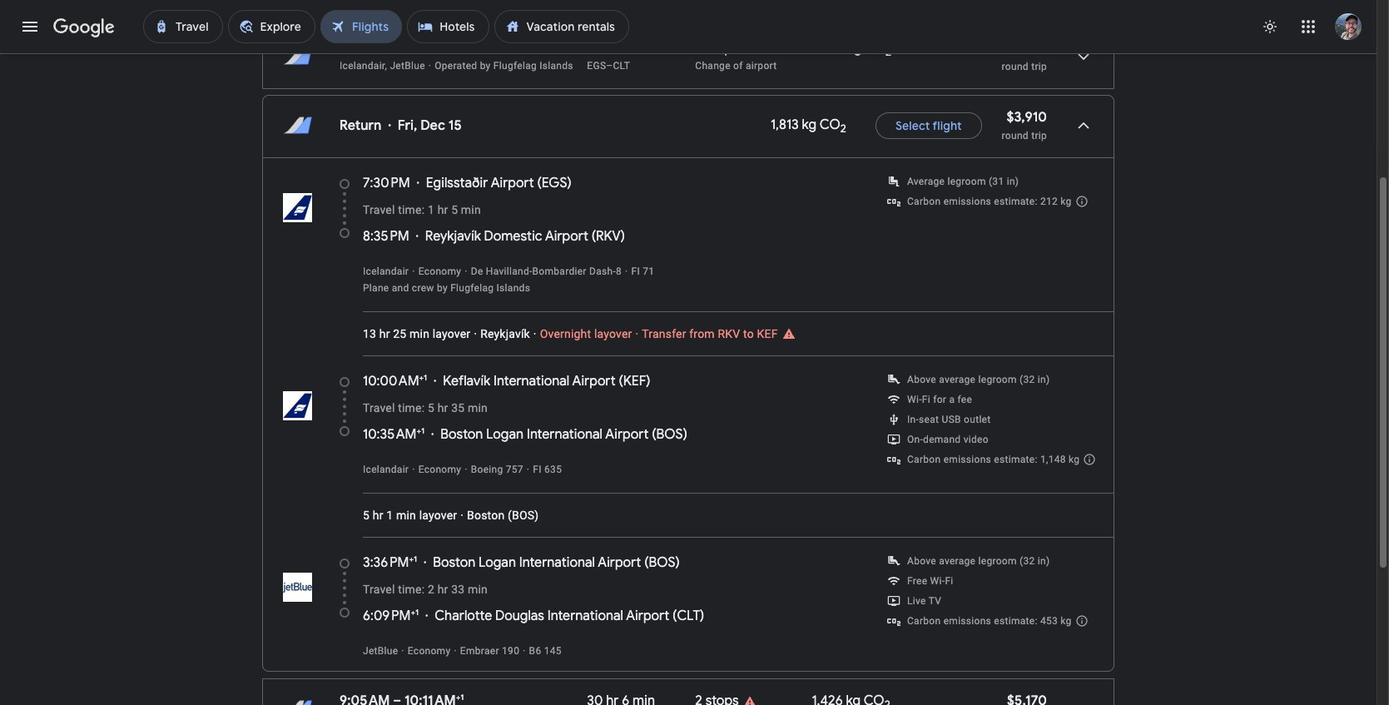 Task type: vqa. For each thing, say whether or not it's contained in the screenshot.
Keyboard shortcuts button
no



Task type: describe. For each thing, give the bounding box(es) containing it.
kef for (
[[623, 373, 646, 390]]

emissions for carbon emissions estimate: 1,148 kg
[[944, 454, 992, 465]]

Arrival time: 8:35 PM. text field
[[363, 228, 409, 245]]

1 down embraer
[[461, 692, 464, 703]]

Departure time: 7:30 PM. text field
[[363, 175, 410, 191]]

keflavík international airport ( kef )
[[443, 373, 651, 390]]

co for 1,813
[[820, 117, 841, 134]]

average legroom (31 in)
[[907, 176, 1019, 187]]

total duration 30 hr 6 min. element
[[587, 693, 695, 705]]

1 for 5
[[386, 509, 393, 522]]

kg inside the 1,704 kg co 2
[[847, 40, 862, 57]]

kg for carbon emissions estimate: 212 kg
[[1061, 196, 1072, 207]]

453
[[1041, 615, 1058, 627]]

+ inside arrival time: 10:11 am on  saturday, december 16. text field
[[456, 692, 461, 703]]

total duration 31 hr 4 min. element
[[587, 40, 695, 59]]

carbon emissions estimate: 212 kg
[[907, 196, 1072, 207]]

1 vertical spatial boston
[[467, 509, 505, 522]]

35
[[451, 401, 465, 415]]

emissions for carbon emissions estimate: 453 kg
[[944, 615, 992, 627]]

1 vertical spatial flugfelag
[[450, 282, 494, 294]]

main menu image
[[20, 17, 40, 37]]

635
[[544, 464, 562, 475]]

in-seat usb outlet
[[907, 414, 991, 425]]

hr left "35" on the bottom left of page
[[438, 401, 448, 415]]

trip for $3,910
[[1032, 130, 1047, 142]]

overnight layover
[[540, 327, 632, 340]]

15
[[449, 117, 462, 134]]

crew
[[412, 282, 434, 294]]

1,704 kg co 2
[[812, 40, 892, 59]]

b6 145
[[529, 645, 562, 657]]

10:35 am + 1
[[363, 425, 425, 443]]

1 horizontal spatial islands
[[540, 60, 573, 72]]

outlet
[[964, 414, 991, 425]]

2 stops
[[695, 40, 739, 57]]

transfer
[[642, 327, 687, 340]]

1 horizontal spatial wi-
[[930, 575, 945, 587]]

on-demand video
[[907, 434, 989, 445]]

1 vertical spatial bos
[[512, 509, 535, 522]]

embraer
[[460, 645, 499, 657]]

in) for keflavík international airport ( kef )
[[1038, 374, 1050, 385]]

757
[[506, 464, 523, 475]]

travel time: 5 hr 35 min
[[363, 401, 488, 415]]

1,704
[[812, 40, 844, 57]]

dec
[[421, 117, 445, 134]]

reykjavík for reykjavík domestic airport ( rkv )
[[425, 228, 481, 245]]

1 vertical spatial 5
[[428, 401, 435, 415]]

carbon emissions estimate: 453 kg
[[907, 615, 1072, 627]]

2 up the change
[[695, 40, 703, 57]]

hr inside 31 hr 4 min egs – clt
[[603, 40, 615, 57]]

3:36 pm + 1
[[363, 554, 417, 571]]

return
[[340, 117, 382, 134]]

demand
[[923, 434, 961, 445]]

emissions for carbon emissions estimate: 212 kg
[[944, 196, 992, 207]]

+ for 3:36 pm
[[409, 554, 414, 564]]

select flight
[[896, 118, 962, 133]]

– inside 31 hr 4 min egs – clt
[[606, 60, 613, 72]]

reykjavík for reykjavík
[[480, 327, 530, 340]]

fri, dec 15
[[398, 117, 462, 134]]

8:35 pm
[[363, 228, 409, 245]]

layover right overnight
[[594, 327, 632, 340]]

travel for 3:36 pm
[[363, 583, 395, 596]]

212
[[1041, 196, 1058, 207]]

min right "35" on the bottom left of page
[[468, 401, 488, 415]]

 image up keflavík
[[474, 327, 477, 340]]

international down overnight
[[494, 373, 570, 390]]

hr right '13' on the left of the page
[[379, 327, 390, 340]]

layover for boston
[[419, 509, 457, 522]]

stops
[[706, 40, 739, 57]]

1 vertical spatial rkv
[[718, 327, 740, 340]]

travel time: 2 hr 33 min
[[363, 583, 488, 596]]

layover for reykjavík
[[433, 327, 471, 340]]

190
[[502, 645, 520, 657]]

hr left 33
[[438, 583, 448, 596]]

min right 33
[[468, 583, 488, 596]]

to
[[743, 327, 754, 340]]

 image right the 757
[[527, 464, 530, 475]]

0 horizontal spatial 5
[[363, 509, 370, 522]]

 image left transfer
[[636, 325, 639, 342]]

1 vertical spatial by
[[437, 282, 448, 294]]

leaves egilsstaðir airport at 4:05 pm on friday, december 15 and arrives at charlotte douglas international airport at 6:09 pm on saturday, december 16. element
[[340, 39, 461, 57]]

1 inside 4:05 pm – 6:09 pm + 1
[[458, 39, 461, 50]]

kg inside 1,813 kg co 2
[[802, 117, 817, 134]]

travel for 7:30 pm
[[363, 203, 395, 216]]

$3,715 round trip
[[1002, 40, 1047, 72]]

economy for reykjavík
[[418, 266, 461, 277]]

33
[[451, 583, 465, 596]]

7:30 pm
[[363, 175, 410, 191]]

egs inside 31 hr 4 min egs – clt
[[587, 60, 606, 72]]

2 inside the 1,704 kg co 2
[[886, 45, 892, 59]]

0 vertical spatial flugfelag
[[494, 60, 537, 72]]

8
[[616, 266, 622, 277]]

on-
[[907, 434, 923, 445]]

bos for 10:35 am
[[656, 426, 683, 443]]

Departure time: 4:05 PM. text field
[[340, 40, 389, 57]]

13
[[363, 327, 376, 340]]

2 horizontal spatial 5
[[451, 203, 458, 216]]

0 horizontal spatial rkv
[[596, 228, 621, 245]]

2 left 33
[[428, 583, 435, 596]]

douglas
[[495, 608, 544, 624]]

1,148
[[1041, 454, 1066, 465]]

above average legroom (32 in) for charlotte douglas international airport ( clt )
[[907, 555, 1050, 567]]

$3,715
[[1008, 40, 1047, 57]]

icelandair for 10:35 am
[[363, 464, 409, 475]]

kg for carbon emissions estimate: 1,148 kg
[[1069, 454, 1080, 465]]

change appearance image
[[1250, 7, 1290, 47]]

Arrival time: 6:09 PM on  Saturday, December 16. text field
[[363, 607, 419, 624]]

6:09 pm inside 4:05 pm – 6:09 pm + 1
[[404, 40, 453, 57]]

legroom for keflavík international airport ( kef )
[[979, 374, 1017, 385]]

de havilland-bombardier dash-8
[[471, 266, 622, 277]]

13 hr 25 min layover
[[363, 327, 471, 340]]

international for 6:09 pm
[[548, 608, 623, 624]]

for
[[933, 394, 947, 405]]

tv
[[929, 595, 942, 607]]

5 hr 1 min layover
[[363, 509, 457, 522]]

plane
[[363, 282, 389, 294]]

1 for 10:35 am
[[421, 425, 425, 436]]

in-
[[907, 414, 919, 425]]

icelandair for 8:35 pm
[[363, 266, 409, 277]]

travel for 10:00 am
[[363, 401, 395, 415]]

hr up the 3:36 pm
[[373, 509, 383, 522]]

0 vertical spatial jetblue
[[390, 60, 425, 72]]

usb
[[942, 414, 961, 425]]

a
[[949, 394, 955, 405]]

1 for 10:00 am
[[424, 372, 427, 383]]

flight
[[933, 118, 962, 133]]

boeing 757
[[471, 464, 523, 475]]

Arrival time: 10:35 AM on  Saturday, December 16. text field
[[363, 425, 425, 443]]

1,813
[[771, 117, 799, 134]]

1 for 3:36 pm
[[414, 554, 417, 564]]

3910 US dollars text field
[[1007, 109, 1047, 126]]

carbon emissions estimate: 453 kilograms element
[[907, 615, 1072, 627]]

time: for 6:09 pm
[[398, 583, 425, 596]]

fee
[[958, 394, 972, 405]]

 image down arrival time: 6:09 pm on  saturday, december 16. text field at the top
[[429, 60, 431, 72]]

+ inside 4:05 pm – 6:09 pm + 1
[[453, 39, 458, 50]]

select flight button
[[876, 106, 982, 146]]

plane and crew by flugfelag islands
[[363, 282, 530, 294]]

trip for $3,715
[[1032, 61, 1047, 72]]

2 2 stops flight. element from the top
[[695, 693, 739, 705]]

(31
[[989, 176, 1004, 187]]

25
[[393, 327, 407, 340]]

charlotte
[[435, 608, 492, 624]]

10:00 am + 1
[[363, 372, 427, 390]]

live tv
[[907, 595, 942, 607]]

+ for 10:35 am
[[417, 425, 421, 436]]

time: for 10:35 am
[[398, 401, 425, 415]]

fi 635
[[533, 464, 562, 475]]

seat
[[919, 414, 939, 425]]

31 hr 4 min egs – clt
[[587, 40, 652, 72]]

fi 71
[[631, 266, 655, 277]]

wi-fi for a fee
[[907, 394, 972, 405]]

+ 1
[[456, 692, 464, 703]]

6:09 pm inside 6:09 pm + 1
[[363, 608, 411, 624]]

+ for 10:00 am
[[419, 372, 424, 383]]



Task type: locate. For each thing, give the bounding box(es) containing it.
carbon down average
[[907, 196, 941, 207]]

2 vertical spatial boston
[[433, 554, 476, 571]]

2 vertical spatial economy
[[408, 645, 451, 657]]

keflavík
[[443, 373, 491, 390]]

average for charlotte douglas international airport ( clt )
[[939, 555, 976, 567]]

average up a
[[939, 374, 976, 385]]

4:05 pm
[[340, 40, 389, 57]]

 image left overnight
[[533, 327, 537, 340]]

2 travel from the top
[[363, 401, 395, 415]]

international for 10:35 am
[[527, 426, 603, 443]]

icelandair down 10:35 am
[[363, 464, 409, 475]]

round down $3,910 text box
[[1002, 130, 1029, 142]]

1 (32 from the top
[[1020, 374, 1035, 385]]

2 stops flight. element containing 2 stops
[[695, 40, 739, 59]]

6:09 pm up operated
[[404, 40, 453, 57]]

kef
[[757, 327, 778, 340], [623, 373, 646, 390]]

0 vertical spatial legroom
[[948, 176, 986, 187]]

1 emissions from the top
[[944, 196, 992, 207]]

1 down egilsstaðir
[[428, 203, 435, 216]]

average
[[939, 374, 976, 385], [939, 555, 976, 567]]

0 vertical spatial travel
[[363, 203, 395, 216]]

co inside 1,813 kg co 2
[[820, 117, 841, 134]]

economy for charlotte
[[408, 645, 451, 657]]

carbon down on-
[[907, 454, 941, 465]]

airport
[[746, 60, 777, 72]]

5170 US dollars text field
[[1007, 693, 1047, 705]]

above for boston logan international airport ( bos )
[[907, 374, 936, 385]]

economy
[[418, 266, 461, 277], [418, 464, 461, 475], [408, 645, 451, 657]]

logan down boston ( bos )
[[479, 554, 516, 571]]

 image
[[461, 509, 464, 522]]

0 horizontal spatial clt
[[613, 60, 630, 72]]

boston
[[441, 426, 483, 443], [467, 509, 505, 522], [433, 554, 476, 571]]

time: up arrival time: 10:35 am on  saturday, december 16. text box
[[398, 401, 425, 415]]

0 vertical spatial wi-
[[907, 394, 922, 405]]

2 vertical spatial legroom
[[979, 555, 1017, 567]]

2 vertical spatial carbon
[[907, 615, 941, 627]]

kef for to
[[757, 327, 778, 340]]

2 vertical spatial bos
[[649, 554, 676, 571]]

trip down $3,910 text box
[[1032, 130, 1047, 142]]

1 horizontal spatial co
[[865, 40, 886, 57]]

4:05 pm – 6:09 pm + 1
[[340, 39, 461, 57]]

5 down egilsstaðir
[[451, 203, 458, 216]]

1 inside 6:09 pm + 1
[[415, 607, 419, 618]]

0 vertical spatial economy
[[418, 266, 461, 277]]

carbon for carbon emissions estimate: 1,148 kg
[[907, 454, 941, 465]]

domestic
[[484, 228, 542, 245]]

from
[[690, 327, 715, 340]]

reykjavík
[[425, 228, 481, 245], [480, 327, 530, 340]]

0 horizontal spatial islands
[[497, 282, 530, 294]]

2 estimate: from the top
[[994, 454, 1038, 465]]

islands left 31 hr 4 min egs – clt
[[540, 60, 573, 72]]

0 vertical spatial 5
[[451, 203, 458, 216]]

and
[[392, 282, 409, 294]]

+ inside 3:36 pm + 1
[[409, 554, 414, 564]]

boston ( bos )
[[467, 509, 539, 522]]

1 vertical spatial trip
[[1032, 130, 1047, 142]]

2 vertical spatial time:
[[398, 583, 425, 596]]

6:09 pm down travel time: 2 hr 33 min
[[363, 608, 411, 624]]

1 vertical spatial 6:09 pm
[[363, 608, 411, 624]]

clt inside 31 hr 4 min egs – clt
[[613, 60, 630, 72]]

round
[[1002, 61, 1029, 72], [1002, 130, 1029, 142]]

boeing
[[471, 464, 503, 475]]

2 vertical spatial 5
[[363, 509, 370, 522]]

5 up the 3:36 pm
[[363, 509, 370, 522]]

above
[[907, 374, 936, 385], [907, 555, 936, 567]]

0 vertical spatial average
[[939, 374, 976, 385]]

icelandair, jetblue
[[340, 60, 425, 72]]

international up 635 at the left bottom of page
[[527, 426, 603, 443]]

min down egilsstaðir
[[461, 203, 481, 216]]

0 vertical spatial rkv
[[596, 228, 621, 245]]

time:
[[398, 203, 425, 216], [398, 401, 425, 415], [398, 583, 425, 596]]

economy left boeing
[[418, 464, 461, 475]]

flugfelag
[[494, 60, 537, 72], [450, 282, 494, 294]]

1 vertical spatial time:
[[398, 401, 425, 415]]

reykjavík down the travel time: 1 hr 5 min
[[425, 228, 481, 245]]

Departure time: 10:00 AM on  Saturday, December 16. text field
[[363, 372, 427, 390]]

logan for 3:36 pm
[[479, 554, 516, 571]]

hr left 4
[[603, 40, 615, 57]]

in) right (31
[[1007, 176, 1019, 187]]

2 round from the top
[[1002, 130, 1029, 142]]

co right 1,704
[[865, 40, 886, 57]]

icelandair up plane
[[363, 266, 409, 277]]

– inside 4:05 pm – 6:09 pm + 1
[[393, 40, 401, 57]]

– up icelandair, jetblue
[[393, 40, 401, 57]]

)
[[567, 175, 572, 191], [621, 228, 625, 245], [646, 373, 651, 390], [683, 426, 688, 443], [535, 509, 539, 522], [676, 554, 680, 571], [700, 608, 705, 624]]

egilsstaðir
[[426, 175, 488, 191]]

international up 145
[[548, 608, 623, 624]]

average up free wi-fi
[[939, 555, 976, 567]]

carbon down live tv
[[907, 615, 941, 627]]

min up departure time: 3:36 pm on  saturday, december 16. text box
[[396, 509, 416, 522]]

1 vertical spatial average
[[939, 555, 976, 567]]

2
[[695, 40, 703, 57], [886, 45, 892, 59], [841, 122, 847, 136], [428, 583, 435, 596]]

1 vertical spatial fi
[[533, 464, 542, 475]]

0 vertical spatial emissions
[[944, 196, 992, 207]]

round for $3,715
[[1002, 61, 1029, 72]]

rkv left to
[[718, 327, 740, 340]]

2 above from the top
[[907, 555, 936, 567]]

havilland-
[[486, 266, 532, 277]]

1 above from the top
[[907, 374, 936, 385]]

+ down travel time: 2 hr 33 min
[[411, 607, 415, 618]]

1 vertical spatial emissions
[[944, 454, 992, 465]]

2 trip from the top
[[1032, 130, 1047, 142]]

reykjavík domestic airport ( rkv )
[[425, 228, 625, 245]]

clt
[[613, 60, 630, 72], [677, 608, 700, 624]]

3 emissions from the top
[[944, 615, 992, 627]]

in)
[[1007, 176, 1019, 187], [1038, 374, 1050, 385], [1038, 555, 1050, 567]]

0 vertical spatial fi
[[922, 394, 931, 405]]

flugfelag right operated
[[494, 60, 537, 72]]

1 estimate: from the top
[[994, 196, 1038, 207]]

1 vertical spatial kef
[[623, 373, 646, 390]]

operated
[[435, 60, 477, 72]]

carbon for carbon emissions estimate: 212 kg
[[907, 196, 941, 207]]

Departure time: 9:05 AM. text field
[[340, 693, 390, 705]]

in) up 453
[[1038, 555, 1050, 567]]

bos
[[656, 426, 683, 443], [512, 509, 535, 522], [649, 554, 676, 571]]

trip down $3,715
[[1032, 61, 1047, 72]]

0 vertical spatial (32
[[1020, 374, 1035, 385]]

travel up 8:35 pm
[[363, 203, 395, 216]]

estimate: for 1,148
[[994, 454, 1038, 465]]

above for charlotte douglas international airport ( clt )
[[907, 555, 936, 567]]

1 vertical spatial fi
[[945, 575, 954, 587]]

jetblue down 6:09 pm + 1
[[363, 645, 398, 657]]

0 vertical spatial by
[[480, 60, 491, 72]]

1 vertical spatial above
[[907, 555, 936, 567]]

embraer 190
[[460, 645, 520, 657]]

2 time: from the top
[[398, 401, 425, 415]]

flight details. leaves egilsstaðir airport at 4:05 pm on friday, december 15 and arrives at charlotte douglas international airport at 6:09 pm on saturday, december 16. image
[[1064, 37, 1104, 77]]

1 vertical spatial –
[[606, 60, 613, 72]]

legroom up carbon emissions estimate: 453 kg
[[979, 555, 1017, 567]]

2 vertical spatial travel
[[363, 583, 395, 596]]

0 vertical spatial time:
[[398, 203, 425, 216]]

min inside 31 hr 4 min egs – clt
[[630, 40, 652, 57]]

+ up travel time: 2 hr 33 min
[[409, 554, 414, 564]]

1 round from the top
[[1002, 61, 1029, 72]]

above average legroom (32 in) up free wi-fi
[[907, 555, 1050, 567]]

round inside $3,715 round trip
[[1002, 61, 1029, 72]]

fri,
[[398, 117, 417, 134]]

1 vertical spatial islands
[[497, 282, 530, 294]]

kef down transfer
[[623, 373, 646, 390]]

3:36 pm
[[363, 554, 409, 571]]

4
[[618, 40, 626, 57]]

1 horizontal spatial fi
[[631, 266, 640, 277]]

Arrival time: 6:09 PM on  Saturday, December 16. text field
[[404, 39, 461, 57]]

de
[[471, 266, 483, 277]]

fi left 635 at the left bottom of page
[[533, 464, 542, 475]]

1 above average legroom (32 in) from the top
[[907, 374, 1050, 385]]

economy for boston
[[418, 464, 461, 475]]

kg right 1,148
[[1069, 454, 1080, 465]]

0 vertical spatial kef
[[757, 327, 778, 340]]

operated by flugfelag islands
[[435, 60, 573, 72]]

legroom for boston logan international airport ( bos )
[[979, 555, 1017, 567]]

1 vertical spatial egs
[[542, 175, 567, 191]]

1 vertical spatial above average legroom (32 in)
[[907, 555, 1050, 567]]

kef right to
[[757, 327, 778, 340]]

above up free at the bottom of page
[[907, 555, 936, 567]]

2 vertical spatial in)
[[1038, 555, 1050, 567]]

kg right 1,813
[[802, 117, 817, 134]]

+ inside 6:09 pm + 1
[[411, 607, 415, 618]]

international for 3:36 pm
[[519, 554, 595, 571]]

fi for international
[[533, 464, 542, 475]]

wi- up "in-"
[[907, 394, 922, 405]]

1 inside 3:36 pm + 1
[[414, 554, 417, 564]]

1,813 kg co 2
[[771, 117, 847, 136]]

1 vertical spatial estimate:
[[994, 454, 1038, 465]]

economy up plane and crew by flugfelag islands
[[418, 266, 461, 277]]

egs up 'reykjavík domestic airport ( rkv )' on the top of page
[[542, 175, 567, 191]]

boston up 33
[[433, 554, 476, 571]]

estimate:
[[994, 196, 1038, 207], [994, 454, 1038, 465], [994, 615, 1038, 627]]

2 emissions from the top
[[944, 454, 992, 465]]

dash-
[[589, 266, 616, 277]]

1 up departure time: 3:36 pm on  saturday, december 16. text box
[[386, 509, 393, 522]]

boston logan international airport ( bos ) for 10:35 am
[[441, 426, 688, 443]]

1 vertical spatial travel
[[363, 401, 395, 415]]

3 carbon from the top
[[907, 615, 941, 627]]

1 vertical spatial in)
[[1038, 374, 1050, 385]]

min right 4
[[630, 40, 652, 57]]

+ inside 10:35 am + 1
[[417, 425, 421, 436]]

emissions down free wi-fi
[[944, 615, 992, 627]]

icelandair,
[[340, 60, 387, 72]]

time: for 8:35 pm
[[398, 203, 425, 216]]

1 vertical spatial clt
[[677, 608, 700, 624]]

live
[[907, 595, 926, 607]]

0 vertical spatial icelandair
[[363, 266, 409, 277]]

boston down boeing
[[467, 509, 505, 522]]

1 for 6:09 pm
[[415, 607, 419, 618]]

1 horizontal spatial –
[[606, 60, 613, 72]]

0 horizontal spatial fi
[[922, 394, 931, 405]]

1 vertical spatial icelandair
[[363, 464, 409, 475]]

$3,910
[[1007, 109, 1047, 126]]

charlotte douglas international airport ( clt )
[[435, 608, 705, 624]]

2 above average legroom (32 in) from the top
[[907, 555, 1050, 567]]

1 horizontal spatial fi
[[945, 575, 954, 587]]

(32 for boston logan international airport ( bos )
[[1020, 374, 1035, 385]]

of
[[733, 60, 743, 72]]

above average legroom (32 in) for boston logan international airport ( bos )
[[907, 374, 1050, 385]]

boston logan international airport ( bos ) for 3:36 pm
[[433, 554, 680, 571]]

1 average from the top
[[939, 374, 976, 385]]

1 vertical spatial reykjavík
[[480, 327, 530, 340]]

layover left boston ( bos )
[[419, 509, 457, 522]]

71
[[643, 266, 655, 277]]

0 vertical spatial boston
[[441, 426, 483, 443]]

kg right 453
[[1061, 615, 1072, 627]]

travel down the 3:36 pm
[[363, 583, 395, 596]]

+ up operated
[[453, 39, 458, 50]]

1 2 stops flight. element from the top
[[695, 40, 739, 59]]

time: down the departure time: 7:30 pm. text box
[[398, 203, 425, 216]]

fi for airport
[[631, 266, 640, 277]]

1 horizontal spatial 5
[[428, 401, 435, 415]]

10:35 am
[[363, 426, 417, 443]]

by right operated
[[480, 60, 491, 72]]

above average legroom (32 in) up fee
[[907, 374, 1050, 385]]

0 vertical spatial co
[[865, 40, 886, 57]]

1 for travel
[[428, 203, 435, 216]]

6:09 pm + 1
[[363, 607, 419, 624]]

1 up operated
[[458, 39, 461, 50]]

1 time: from the top
[[398, 203, 425, 216]]

0 vertical spatial trip
[[1032, 61, 1047, 72]]

3 time: from the top
[[398, 583, 425, 596]]

egs down 31
[[587, 60, 606, 72]]

trip inside $3,910 round trip
[[1032, 130, 1047, 142]]

0 horizontal spatial wi-
[[907, 394, 922, 405]]

1 trip from the top
[[1032, 61, 1047, 72]]

wi-
[[907, 394, 922, 405], [930, 575, 945, 587]]

+ down embraer
[[456, 692, 461, 703]]

1 travel from the top
[[363, 203, 395, 216]]

1 down travel time: 2 hr 33 min
[[415, 607, 419, 618]]

2 right 1,813
[[841, 122, 847, 136]]

b6
[[529, 645, 541, 657]]

0 horizontal spatial kef
[[623, 373, 646, 390]]

boston for 3:36 pm
[[433, 554, 476, 571]]

international
[[494, 373, 570, 390], [527, 426, 603, 443], [519, 554, 595, 571], [548, 608, 623, 624]]

2 stops flight. element
[[695, 40, 739, 59], [695, 693, 739, 705]]

emissions
[[944, 196, 992, 207], [944, 454, 992, 465], [944, 615, 992, 627]]

2 vertical spatial estimate:
[[994, 615, 1038, 627]]

overnight
[[540, 327, 591, 340]]

1 horizontal spatial rkv
[[718, 327, 740, 340]]

1
[[458, 39, 461, 50], [428, 203, 435, 216], [424, 372, 427, 383], [421, 425, 425, 436], [386, 509, 393, 522], [414, 554, 417, 564], [415, 607, 419, 618], [461, 692, 464, 703]]

0 vertical spatial estimate:
[[994, 196, 1038, 207]]

+ up travel time: 5 hr 35 min
[[419, 372, 424, 383]]

average for boston logan international airport ( bos )
[[939, 374, 976, 385]]

in) for boston logan international airport ( bos )
[[1038, 555, 1050, 567]]

1 horizontal spatial by
[[480, 60, 491, 72]]

estimate: for 453
[[994, 615, 1038, 627]]

economy up arrival time: 10:11 am on  saturday, december 16. text field at the left of the page
[[408, 645, 451, 657]]

boston logan international airport ( bos ) up 635 at the left bottom of page
[[441, 426, 688, 443]]

co for 1,704
[[865, 40, 886, 57]]

1 inside 10:00 am + 1
[[424, 372, 427, 383]]

1 vertical spatial carbon
[[907, 454, 941, 465]]

0 vertical spatial islands
[[540, 60, 573, 72]]

round inside $3,910 round trip
[[1002, 130, 1029, 142]]

1 right the 3:36 pm
[[414, 554, 417, 564]]

145
[[544, 645, 562, 657]]

boston down "35" on the bottom left of page
[[441, 426, 483, 443]]

layover
[[433, 327, 471, 340], [594, 327, 632, 340], [419, 509, 457, 522]]

1 vertical spatial logan
[[479, 554, 516, 571]]

0 vertical spatial reykjavík
[[425, 228, 481, 245]]

3 estimate: from the top
[[994, 615, 1038, 627]]

travel
[[363, 203, 395, 216], [363, 401, 395, 415], [363, 583, 395, 596]]

+ inside 10:00 am + 1
[[419, 372, 424, 383]]

+ for 6:09 pm
[[411, 607, 415, 618]]

1 vertical spatial 2 stops flight. element
[[695, 693, 739, 705]]

0 vertical spatial in)
[[1007, 176, 1019, 187]]

0 vertical spatial –
[[393, 40, 401, 57]]

0 vertical spatial above average legroom (32 in)
[[907, 374, 1050, 385]]

0 vertical spatial above
[[907, 374, 936, 385]]

hr down egilsstaðir
[[438, 203, 448, 216]]

0 horizontal spatial –
[[393, 40, 401, 57]]

1 vertical spatial (32
[[1020, 555, 1035, 567]]

logan for 10:35 am
[[486, 426, 524, 443]]

+
[[453, 39, 458, 50], [419, 372, 424, 383], [417, 425, 421, 436], [409, 554, 414, 564], [411, 607, 415, 618], [456, 692, 461, 703]]

round for $3,910
[[1002, 130, 1029, 142]]

round down $3,715
[[1002, 61, 1029, 72]]

+ down travel time: 5 hr 35 min
[[417, 425, 421, 436]]

0 vertical spatial boston logan international airport ( bos )
[[441, 426, 688, 443]]

kg for carbon emissions estimate: 453 kg
[[1061, 615, 1072, 627]]

 image
[[429, 60, 431, 72], [636, 325, 639, 342], [474, 327, 477, 340], [533, 327, 537, 340], [527, 464, 530, 475]]

min right 25
[[410, 327, 430, 340]]

1 down travel time: 5 hr 35 min
[[421, 425, 425, 436]]

1 vertical spatial economy
[[418, 464, 461, 475]]

wi- up tv
[[930, 575, 945, 587]]

carbon emissions estimate: 212 kilograms element
[[907, 196, 1072, 207]]

leaves egilsstaðir airport at 9:05 am on friday, december 15 and arrives at charlotte douglas international airport at 10:11 am on saturday, december 16. element
[[340, 692, 464, 705]]

1 icelandair from the top
[[363, 266, 409, 277]]

legroom left (31
[[948, 176, 986, 187]]

2 icelandair from the top
[[363, 464, 409, 475]]

transfer from rkv to kef
[[642, 327, 778, 340]]

1 vertical spatial wi-
[[930, 575, 945, 587]]

co inside the 1,704 kg co 2
[[865, 40, 886, 57]]

3 travel from the top
[[363, 583, 395, 596]]

logan up boeing 757 in the bottom left of the page
[[486, 426, 524, 443]]

0 vertical spatial 2 stops flight. element
[[695, 40, 739, 59]]

Arrival time: 10:11 AM on  Saturday, December 16. text field
[[405, 692, 464, 705]]

layover down plane and crew by flugfelag islands
[[433, 327, 471, 340]]

2 average from the top
[[939, 555, 976, 567]]

fi left 71
[[631, 266, 640, 277]]

2 inside 1,813 kg co 2
[[841, 122, 847, 136]]

estimate: down (31
[[994, 196, 1038, 207]]

–
[[393, 40, 401, 57], [606, 60, 613, 72]]

boston logan international airport ( bos ) up charlotte douglas international airport ( clt )
[[433, 554, 680, 571]]

bos for 3:36 pm
[[649, 554, 676, 571]]

(
[[537, 175, 542, 191], [592, 228, 596, 245], [619, 373, 623, 390], [652, 426, 656, 443], [508, 509, 512, 522], [644, 554, 649, 571], [673, 608, 677, 624]]

0 horizontal spatial egs
[[542, 175, 567, 191]]

0 vertical spatial bos
[[656, 426, 683, 443]]

(32 for charlotte douglas international airport ( clt )
[[1020, 555, 1035, 567]]

0 vertical spatial egs
[[587, 60, 606, 72]]

kg right 1,704
[[847, 40, 862, 57]]

2 carbon from the top
[[907, 454, 941, 465]]

flugfelag down de
[[450, 282, 494, 294]]

emissions down video
[[944, 454, 992, 465]]

0 horizontal spatial by
[[437, 282, 448, 294]]

islands
[[540, 60, 573, 72], [497, 282, 530, 294]]

legroom
[[948, 176, 986, 187], [979, 374, 1017, 385], [979, 555, 1017, 567]]

boston for 10:35 am
[[441, 426, 483, 443]]

estimate: left 1,148
[[994, 454, 1038, 465]]

by right the crew
[[437, 282, 448, 294]]

1 carbon from the top
[[907, 196, 941, 207]]

carbon for carbon emissions estimate: 453 kg
[[907, 615, 941, 627]]

co right 1,813
[[820, 117, 841, 134]]

Departure time: 3:36 PM on  Saturday, December 16. text field
[[363, 554, 417, 571]]

estimate: for 212
[[994, 196, 1038, 207]]

0 vertical spatial logan
[[486, 426, 524, 443]]

1 vertical spatial legroom
[[979, 374, 1017, 385]]

carbon
[[907, 196, 941, 207], [907, 454, 941, 465], [907, 615, 941, 627]]

0 vertical spatial round
[[1002, 61, 1029, 72]]

10:00 am
[[363, 373, 419, 390]]

1 horizontal spatial egs
[[587, 60, 606, 72]]

2 (32 from the top
[[1020, 555, 1035, 567]]

free
[[907, 575, 928, 587]]

0 horizontal spatial co
[[820, 117, 841, 134]]

travel time: 1 hr 5 min
[[363, 203, 481, 216]]

1 vertical spatial co
[[820, 117, 841, 134]]

bombardier
[[532, 266, 587, 277]]

1 inside 10:35 am + 1
[[421, 425, 425, 436]]

1 vertical spatial jetblue
[[363, 645, 398, 657]]

jetblue
[[390, 60, 425, 72], [363, 645, 398, 657]]

trip inside $3,715 round trip
[[1032, 61, 1047, 72]]

1 horizontal spatial kef
[[757, 327, 778, 340]]

islands down havilland- at the top left of the page
[[497, 282, 530, 294]]

by
[[480, 60, 491, 72], [437, 282, 448, 294]]

carbon emissions estimate: 1,148 kilograms element
[[907, 454, 1080, 465]]

fi left for
[[922, 394, 931, 405]]

0 horizontal spatial fi
[[533, 464, 542, 475]]

3715 US dollars text field
[[1008, 40, 1047, 57]]

0 vertical spatial 6:09 pm
[[404, 40, 453, 57]]

video
[[964, 434, 989, 445]]

0 vertical spatial carbon
[[907, 196, 941, 207]]

layover (1 of 2) is a 16 hr 50 min overnight layover in reykjavík. transfer here from reykjavík domestic airport to keflavík international airport. layover (2 of 2) is a 5 hr 1 min layover at boston logan international airport in boston. element
[[695, 59, 804, 72]]



